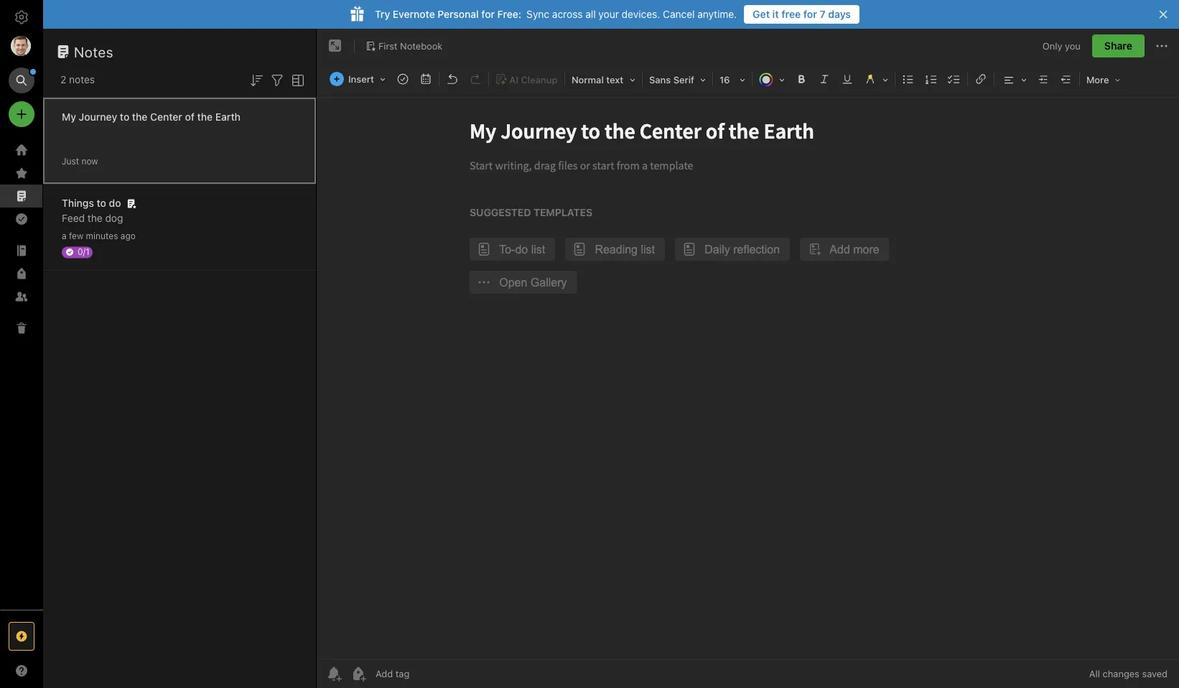 Task type: describe. For each thing, give the bounding box(es) containing it.
for for 7
[[804, 8, 818, 20]]

cancel
[[663, 8, 695, 20]]

note window element
[[317, 29, 1180, 688]]

saved
[[1143, 669, 1168, 679]]

add filters image
[[269, 72, 286, 89]]

center
[[150, 111, 182, 123]]

add a reminder image
[[325, 665, 343, 683]]

Note Editor text field
[[317, 98, 1180, 659]]

get
[[753, 8, 770, 20]]

Account field
[[0, 32, 43, 60]]

outdent image
[[1057, 69, 1077, 89]]

my
[[62, 111, 76, 123]]

share
[[1105, 40, 1133, 52]]

minutes
[[86, 231, 118, 241]]

try evernote personal for free: sync across all your devices. cancel anytime.
[[375, 8, 737, 20]]

across
[[552, 8, 583, 20]]

journey
[[79, 111, 117, 123]]

Insert field
[[326, 69, 391, 89]]

expand note image
[[327, 37, 344, 55]]

notes
[[69, 74, 95, 86]]

devices.
[[622, 8, 661, 20]]

dog
[[105, 212, 123, 224]]

insert link image
[[971, 69, 992, 89]]

my journey to the center of the earth
[[62, 111, 241, 123]]

a few minutes ago
[[62, 231, 136, 241]]

0/1
[[78, 247, 90, 257]]

Sort options field
[[248, 70, 265, 89]]

Font family field
[[644, 69, 711, 90]]

2 horizontal spatial the
[[197, 111, 213, 123]]

insert
[[348, 74, 374, 84]]

Highlight field
[[859, 69, 894, 90]]

now
[[81, 156, 98, 166]]

upgrade image
[[13, 628, 30, 645]]

for for free:
[[482, 8, 495, 20]]

more
[[1087, 74, 1110, 85]]

only
[[1043, 40, 1063, 51]]

View options field
[[286, 70, 307, 89]]

bold image
[[792, 69, 812, 89]]

More field
[[1082, 69, 1126, 90]]

notes
[[74, 43, 114, 60]]

things to do
[[62, 197, 121, 209]]

feed
[[62, 212, 85, 224]]

indent image
[[1034, 69, 1054, 89]]

account image
[[11, 36, 31, 56]]

free
[[782, 8, 801, 20]]

few
[[69, 231, 84, 241]]

underline image
[[838, 69, 858, 89]]

first notebook button
[[361, 36, 448, 56]]

calendar event image
[[416, 69, 436, 89]]

of
[[185, 111, 195, 123]]

0 horizontal spatial the
[[88, 212, 103, 224]]

task image
[[393, 69, 413, 89]]

normal text
[[572, 74, 624, 85]]

all
[[586, 8, 596, 20]]

bulleted list image
[[899, 69, 919, 89]]

settings image
[[13, 9, 30, 26]]



Task type: vqa. For each thing, say whether or not it's contained in the screenshot.
Choose default view option for Images field
no



Task type: locate. For each thing, give the bounding box(es) containing it.
personal
[[438, 8, 479, 20]]

2 for from the left
[[804, 8, 818, 20]]

16
[[720, 74, 730, 85]]

the down things to do
[[88, 212, 103, 224]]

you
[[1066, 40, 1081, 51]]

sans
[[650, 74, 671, 85]]

just
[[62, 156, 79, 166]]

0 vertical spatial to
[[120, 111, 130, 123]]

share button
[[1093, 34, 1145, 57]]

1 horizontal spatial to
[[120, 111, 130, 123]]

undo image
[[443, 69, 463, 89]]

your
[[599, 8, 619, 20]]

Font color field
[[754, 69, 790, 90]]

0 horizontal spatial to
[[97, 197, 106, 209]]

notebook
[[400, 40, 443, 51]]

it
[[773, 8, 779, 20]]

Heading level field
[[567, 69, 641, 90]]

for
[[482, 8, 495, 20], [804, 8, 818, 20]]

days
[[829, 8, 851, 20]]

WHAT'S NEW field
[[0, 660, 43, 683]]

numbered list image
[[922, 69, 942, 89]]

normal
[[572, 74, 604, 85]]

for left free:
[[482, 8, 495, 20]]

for inside button
[[804, 8, 818, 20]]

2 notes
[[60, 74, 95, 86]]

free:
[[498, 8, 522, 20]]

sans serif
[[650, 74, 695, 85]]

home image
[[13, 142, 30, 159]]

click to expand image
[[37, 662, 48, 679]]

to left do
[[97, 197, 106, 209]]

1 for from the left
[[482, 8, 495, 20]]

1 vertical spatial to
[[97, 197, 106, 209]]

more actions image
[[1154, 37, 1171, 55]]

More actions field
[[1154, 34, 1171, 57]]

first notebook
[[379, 40, 443, 51]]

1 horizontal spatial for
[[804, 8, 818, 20]]

just now
[[62, 156, 98, 166]]

text
[[607, 74, 624, 85]]

Font size field
[[715, 69, 751, 90]]

Add filters field
[[269, 70, 286, 89]]

earth
[[215, 111, 241, 123]]

ago
[[121, 231, 136, 241]]

evernote
[[393, 8, 435, 20]]

checklist image
[[945, 69, 965, 89]]

tree
[[0, 139, 43, 609]]

0 horizontal spatial for
[[482, 8, 495, 20]]

1 horizontal spatial the
[[132, 111, 148, 123]]

add tag image
[[350, 665, 367, 683]]

Alignment field
[[997, 69, 1032, 90]]

the
[[132, 111, 148, 123], [197, 111, 213, 123], [88, 212, 103, 224]]

things
[[62, 197, 94, 209]]

feed the dog
[[62, 212, 123, 224]]

anytime.
[[698, 8, 737, 20]]

7
[[820, 8, 826, 20]]

only you
[[1043, 40, 1081, 51]]

get it free for 7 days
[[753, 8, 851, 20]]

for left the 7
[[804, 8, 818, 20]]

all
[[1090, 669, 1101, 679]]

a
[[62, 231, 67, 241]]

first
[[379, 40, 398, 51]]

to
[[120, 111, 130, 123], [97, 197, 106, 209]]

try
[[375, 8, 390, 20]]

the left center
[[132, 111, 148, 123]]

get it free for 7 days button
[[745, 5, 860, 24]]

Add tag field
[[374, 668, 482, 680]]

2
[[60, 74, 66, 86]]

all changes saved
[[1090, 669, 1168, 679]]

do
[[109, 197, 121, 209]]

italic image
[[815, 69, 835, 89]]

sync
[[527, 8, 550, 20]]

the right the "of"
[[197, 111, 213, 123]]

serif
[[674, 74, 695, 85]]

changes
[[1103, 669, 1140, 679]]

to right journey
[[120, 111, 130, 123]]



